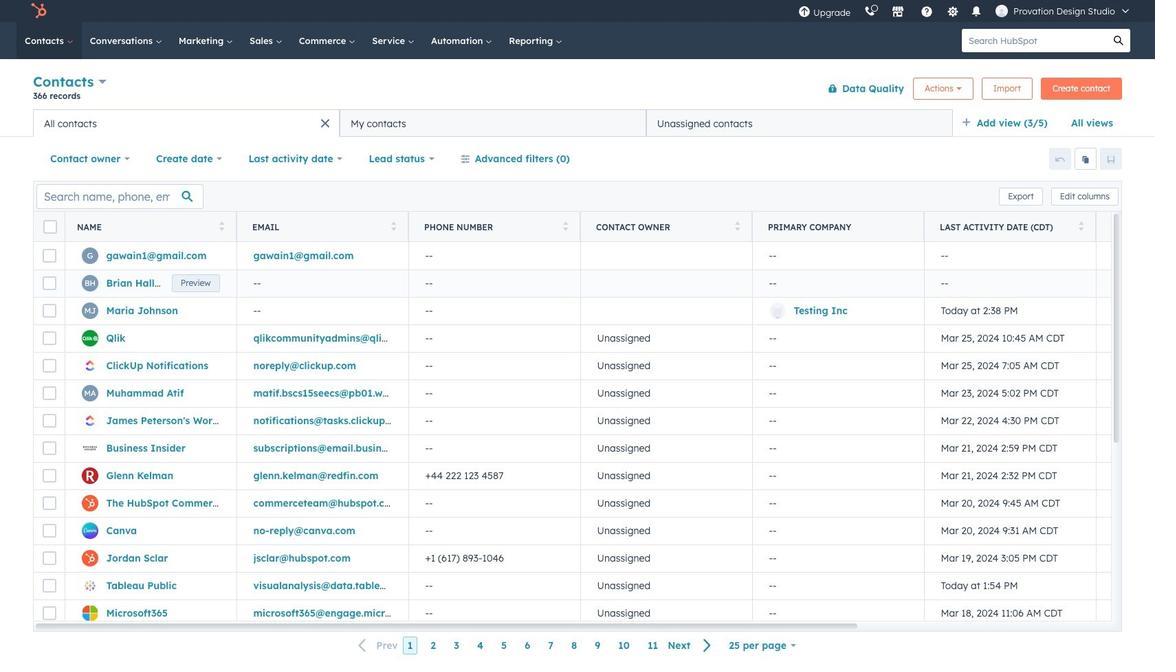 Task type: describe. For each thing, give the bounding box(es) containing it.
press to sort. image for second press to sort. element from the left
[[391, 221, 396, 231]]

5 press to sort. element from the left
[[1078, 221, 1084, 233]]

Search HubSpot search field
[[962, 29, 1107, 52]]

4 press to sort. element from the left
[[735, 221, 740, 233]]

1 press to sort. image from the left
[[563, 221, 568, 231]]

1 press to sort. element from the left
[[219, 221, 224, 233]]

3 press to sort. image from the left
[[1078, 221, 1084, 231]]

marketplaces image
[[892, 6, 904, 19]]

2 press to sort. element from the left
[[391, 221, 396, 233]]

pagination navigation
[[350, 637, 720, 655]]



Task type: vqa. For each thing, say whether or not it's contained in the screenshot.
the Not in the Not enough data Benchmark: 22%
no



Task type: locate. For each thing, give the bounding box(es) containing it.
column header
[[752, 212, 925, 242]]

1 horizontal spatial press to sort. image
[[391, 221, 396, 231]]

press to sort. element
[[219, 221, 224, 233], [391, 221, 396, 233], [563, 221, 568, 233], [735, 221, 740, 233], [1078, 221, 1084, 233]]

menu
[[791, 0, 1139, 22]]

banner
[[33, 70, 1122, 109]]

press to sort. image for first press to sort. element from the left
[[219, 221, 224, 231]]

0 horizontal spatial press to sort. image
[[563, 221, 568, 231]]

2 horizontal spatial press to sort. image
[[1078, 221, 1084, 231]]

2 press to sort. image from the left
[[735, 221, 740, 231]]

1 press to sort. image from the left
[[219, 221, 224, 231]]

0 horizontal spatial press to sort. image
[[219, 221, 224, 231]]

james peterson image
[[996, 5, 1008, 17]]

press to sort. image
[[219, 221, 224, 231], [391, 221, 396, 231]]

3 press to sort. element from the left
[[563, 221, 568, 233]]

2 press to sort. image from the left
[[391, 221, 396, 231]]

Search name, phone, email addresses, or company search field
[[36, 184, 204, 209]]

press to sort. image
[[563, 221, 568, 231], [735, 221, 740, 231], [1078, 221, 1084, 231]]

1 horizontal spatial press to sort. image
[[735, 221, 740, 231]]



